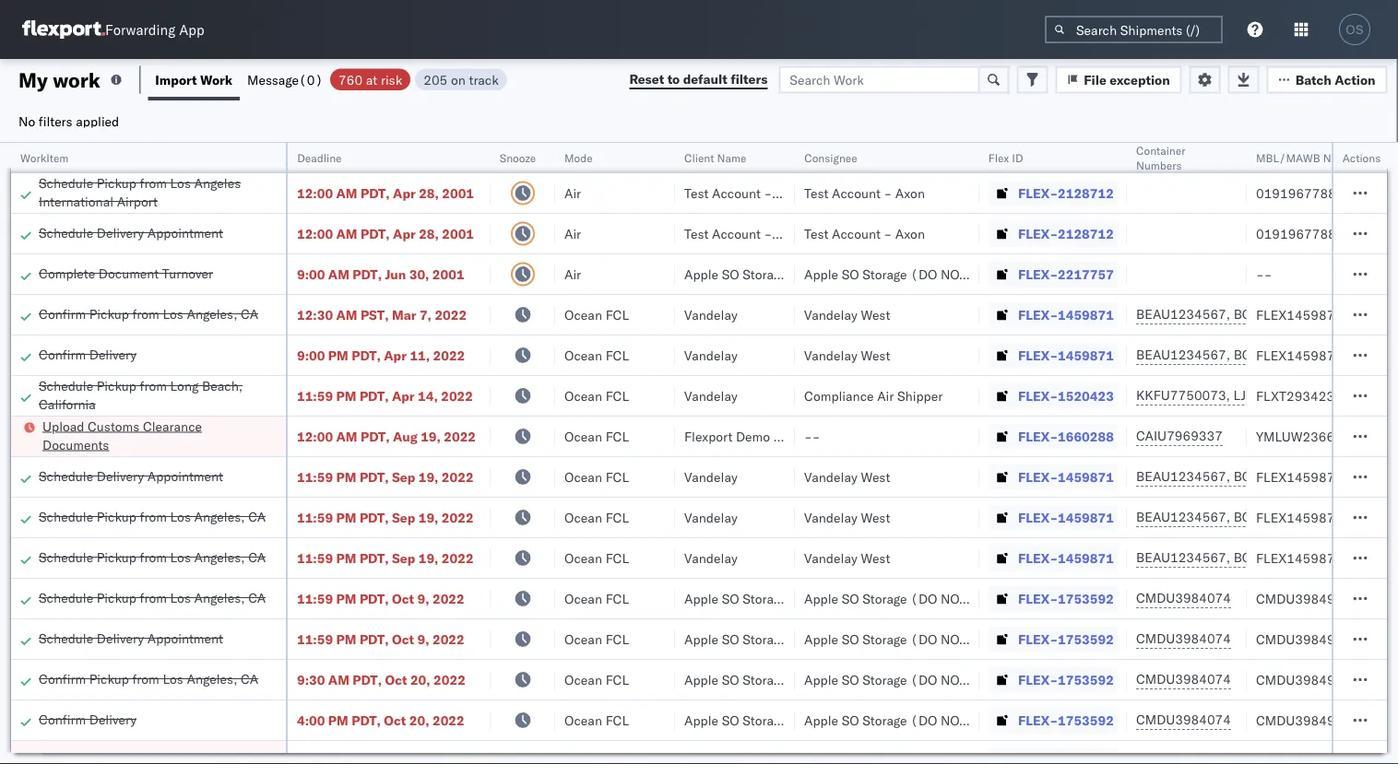Task type: locate. For each thing, give the bounding box(es) containing it.
10 ocean from the top
[[564, 672, 602, 688]]

flex-2217757
[[1018, 266, 1114, 282]]

6 11:59 from the top
[[297, 631, 333, 647]]

ca
[[241, 306, 258, 322], [248, 509, 266, 525], [248, 549, 266, 565], [248, 590, 266, 606], [241, 671, 258, 687]]

long
[[170, 378, 199, 394]]

numbers for mbl/mawb numbers
[[1323, 151, 1369, 165]]

0 vertical spatial 2001
[[442, 185, 474, 201]]

0 vertical spatial confirm pickup from los angeles, ca link
[[39, 305, 258, 323]]

1 schedule pickup from los angeles, ca link from the top
[[39, 508, 266, 526]]

2 12:00 from the top
[[297, 226, 333, 242]]

confirm delivery button for 4:00
[[39, 711, 137, 731]]

0 vertical spatial schedule delivery appointment button
[[39, 224, 223, 244]]

sep for 3rd "schedule pickup from los angeles, ca" button from the bottom
[[392, 510, 415, 526]]

9 flex- from the top
[[1018, 510, 1058, 526]]

1 vertical spatial confirm delivery link
[[39, 711, 137, 729]]

1520423
[[1058, 388, 1114, 404]]

9:00 for 9:00 am pdt, jun 30, 2001
[[297, 266, 325, 282]]

to
[[667, 71, 680, 87]]

so
[[722, 266, 739, 282], [842, 266, 859, 282], [722, 591, 739, 607], [842, 591, 859, 607], [722, 631, 739, 647], [842, 631, 859, 647], [722, 672, 739, 688], [842, 672, 859, 688], [722, 712, 739, 729], [842, 712, 859, 729]]

consignee down search work text box
[[804, 151, 857, 165]]

flex-1753592 for confirm pickup from los angeles, ca
[[1018, 672, 1114, 688]]

0 vertical spatial 2128712
[[1058, 185, 1114, 201]]

os
[[1346, 23, 1364, 36]]

0 vertical spatial 0191967788
[[1256, 185, 1336, 201]]

1 vertical spatial confirm delivery
[[39, 712, 137, 728]]

pickup inside schedule pickup from long beach, california
[[97, 378, 136, 394]]

5 ocean from the top
[[564, 469, 602, 485]]

0 vertical spatial 11:59 pm pdt, oct 9, 2022
[[297, 591, 465, 607]]

delivery
[[97, 225, 144, 241], [89, 346, 137, 362], [97, 468, 144, 484], [97, 630, 144, 647], [89, 712, 137, 728]]

1 vertical spatial schedule pickup from los angeles, ca button
[[39, 548, 266, 569]]

205
[[424, 71, 448, 88]]

1 vertical spatial sep
[[392, 510, 415, 526]]

0 vertical spatial confirm delivery link
[[39, 345, 137, 364]]

schedule delivery appointment link for 11:59 pm pdt, oct 9, 2022
[[39, 629, 223, 648]]

confirm
[[39, 306, 86, 322], [39, 346, 86, 362], [39, 671, 86, 687], [39, 712, 86, 728]]

flex-2128712
[[1018, 185, 1114, 201], [1018, 226, 1114, 242]]

1 vertical spatial 12:00 am pdt, apr 28, 2001
[[297, 226, 474, 242]]

applied
[[76, 113, 119, 129]]

fcl
[[606, 307, 629, 323], [606, 347, 629, 363], [606, 388, 629, 404], [606, 428, 629, 445], [606, 469, 629, 485], [606, 510, 629, 526], [606, 550, 629, 566], [606, 591, 629, 607], [606, 631, 629, 647], [606, 672, 629, 688], [606, 712, 629, 729]]

vandelay
[[684, 307, 738, 323], [804, 307, 858, 323], [684, 347, 738, 363], [804, 347, 858, 363], [684, 388, 738, 404], [684, 469, 738, 485], [804, 469, 858, 485], [684, 510, 738, 526], [804, 510, 858, 526], [684, 550, 738, 566], [804, 550, 858, 566]]

1 sep from the top
[[392, 469, 415, 485]]

3 schedule delivery appointment button from the top
[[39, 629, 223, 650]]

0 vertical spatial confirm delivery
[[39, 346, 137, 362]]

flex-1520423 button
[[989, 383, 1118, 409], [989, 383, 1118, 409]]

9:00 down 12:30
[[297, 347, 325, 363]]

5 11:59 from the top
[[297, 591, 333, 607]]

0 vertical spatial 11:59 pm pdt, sep 19, 2022
[[297, 469, 474, 485]]

test account - axon
[[684, 185, 805, 201], [804, 185, 925, 201], [684, 226, 805, 242], [804, 226, 925, 242]]

0 vertical spatial schedule delivery appointment
[[39, 225, 223, 241]]

schedule pickup from los angeles, ca link for 3rd "schedule pickup from los angeles, ca" button from the top of the page
[[39, 589, 266, 607]]

20,
[[410, 672, 430, 688], [409, 712, 429, 729]]

resize handle column header for container numbers
[[1225, 143, 1247, 765]]

ca for 3rd "schedule pickup from los angeles, ca" button from the bottom
[[248, 509, 266, 525]]

0 vertical spatial schedule pickup from los angeles, ca button
[[39, 508, 266, 528]]

from for 3rd "schedule pickup from los angeles, ca" button from the top of the page
[[140, 590, 167, 606]]

4 vandelay west from the top
[[804, 510, 890, 526]]

delivery for 9:00 pm pdt, apr 11, 2022
[[89, 346, 137, 362]]

3 appointment from the top
[[147, 630, 223, 647]]

confirm for 12:30 am pst, mar 7, 2022
[[39, 306, 86, 322]]

4 confirm from the top
[[39, 712, 86, 728]]

1 flex-1459871 from the top
[[1018, 307, 1114, 323]]

6 resize handle column header from the left
[[957, 143, 979, 765]]

from inside schedule pickup from los angeles international airport
[[140, 175, 167, 191]]

cmdu3984074 for confirm pickup from los angeles, ca
[[1136, 671, 1231, 688]]

flex- for 3rd "schedule pickup from los angeles, ca" button from the bottom's schedule pickup from los angeles, ca link
[[1018, 510, 1058, 526]]

0 vertical spatial 9,
[[417, 591, 429, 607]]

0 vertical spatial confirm delivery button
[[39, 345, 137, 366]]

2 vertical spatial schedule delivery appointment button
[[39, 629, 223, 650]]

delivery for 11:59 pm pdt, sep 19, 2022
[[97, 468, 144, 484]]

0 horizontal spatial --
[[804, 428, 820, 445]]

2001 up 9:00 am pdt, jun 30, 2001
[[442, 226, 474, 242]]

1 2128712 from the top
[[1058, 185, 1114, 201]]

pdt, for 'confirm pickup from los angeles, ca' link related to 9:30 am pdt, oct 20, 2022
[[353, 672, 382, 688]]

3 flex- from the top
[[1018, 266, 1058, 282]]

pickup for confirm pickup from los angeles, ca button associated with 9:30
[[89, 671, 129, 687]]

numbers inside container numbers
[[1136, 158, 1182, 172]]

1 schedule from the top
[[39, 175, 93, 191]]

2 vertical spatial schedule pickup from los angeles, ca button
[[39, 589, 266, 609]]

apr left 11,
[[384, 347, 407, 363]]

1 vertical spatial confirm delivery button
[[39, 711, 137, 731]]

2 28, from the top
[[419, 226, 439, 242]]

angeles, for 'confirm pickup from los angeles, ca' link related to 9:30 am pdt, oct 20, 2022
[[187, 671, 237, 687]]

0 vertical spatial 28,
[[419, 185, 439, 201]]

2 vertical spatial schedule delivery appointment
[[39, 630, 223, 647]]

19,
[[421, 428, 441, 445], [418, 469, 438, 485], [418, 510, 438, 526], [418, 550, 438, 566]]

3 bozo1234565, from the top
[[1234, 469, 1328, 485]]

3 cmdu3984074 from the top
[[1136, 671, 1231, 688]]

1 vertical spatial 2128712
[[1058, 226, 1114, 242]]

schedule pickup from los angeles, ca
[[39, 509, 266, 525], [39, 549, 266, 565], [39, 590, 266, 606]]

1 cmdu39849018 from the top
[[1256, 591, 1359, 607]]

1753592 for confirm delivery
[[1058, 712, 1114, 729]]

cmdu39849018 for schedule pickup from los angeles, ca
[[1256, 591, 1359, 607]]

tcnu12345 for schedule pickup from los angeles, ca link corresponding to second "schedule pickup from los angeles, ca" button from the bottom
[[1331, 550, 1398, 566]]

12:30 am pst, mar 7, 2022
[[297, 307, 467, 323]]

numbers down container
[[1136, 158, 1182, 172]]

2 flex- from the top
[[1018, 226, 1058, 242]]

2 vertical spatial 11:59 pm pdt, sep 19, 2022
[[297, 550, 474, 566]]

9:00 for 9:00 pm pdt, apr 11, 2022
[[297, 347, 325, 363]]

2128712 for schedule delivery appointment
[[1058, 226, 1114, 242]]

1 confirm delivery from the top
[[39, 346, 137, 362]]

12:00 am pdt, apr 28, 2001 up 9:00 am pdt, jun 30, 2001
[[297, 226, 474, 242]]

vandelay west
[[804, 307, 890, 323], [804, 347, 890, 363], [804, 469, 890, 485], [804, 510, 890, 526], [804, 550, 890, 566]]

1 horizontal spatial filters
[[731, 71, 768, 87]]

9 ocean fcl from the top
[[564, 631, 629, 647]]

28, for schedule pickup from los angeles international airport
[[419, 185, 439, 201]]

2 cmdu3984074 from the top
[[1136, 631, 1231, 647]]

flex-
[[1018, 185, 1058, 201], [1018, 226, 1058, 242], [1018, 266, 1058, 282], [1018, 307, 1058, 323], [1018, 347, 1058, 363], [1018, 388, 1058, 404], [1018, 428, 1058, 445], [1018, 469, 1058, 485], [1018, 510, 1058, 526], [1018, 550, 1058, 566], [1018, 591, 1058, 607], [1018, 631, 1058, 647], [1018, 672, 1058, 688], [1018, 712, 1058, 729]]

1753592 for schedule pickup from los angeles, ca
[[1058, 591, 1114, 607]]

3 sep from the top
[[392, 550, 415, 566]]

2 schedule delivery appointment link from the top
[[39, 467, 223, 486]]

apr left 14, on the left of the page
[[392, 388, 415, 404]]

0 vertical spatial filters
[[731, 71, 768, 87]]

205 on track
[[424, 71, 499, 88]]

storage
[[743, 266, 787, 282], [863, 266, 907, 282], [743, 591, 787, 607], [863, 591, 907, 607], [743, 631, 787, 647], [863, 631, 907, 647], [743, 672, 787, 688], [863, 672, 907, 688], [743, 712, 787, 729], [863, 712, 907, 729]]

1 11:59 pm pdt, oct 9, 2022 from the top
[[297, 591, 465, 607]]

2 cmdu39849018 from the top
[[1256, 631, 1359, 647]]

2 schedule pickup from los angeles, ca from the top
[[39, 549, 266, 565]]

1 resize handle column header from the left
[[264, 143, 286, 765]]

1 vertical spatial schedule delivery appointment
[[39, 468, 223, 484]]

from inside schedule pickup from long beach, california
[[140, 378, 167, 394]]

760 at risk
[[339, 71, 402, 88]]

1 vertical spatial --
[[804, 428, 820, 445]]

flex-1753592 for schedule pickup from los angeles, ca
[[1018, 591, 1114, 607]]

1 vertical spatial confirm pickup from los angeles, ca link
[[39, 670, 258, 688]]

from for schedule pickup from long beach, california button
[[140, 378, 167, 394]]

11:59 pm pdt, sep 19, 2022
[[297, 469, 474, 485], [297, 510, 474, 526], [297, 550, 474, 566]]

-
[[764, 185, 772, 201], [884, 185, 892, 201], [764, 226, 772, 242], [884, 226, 892, 242], [1256, 266, 1264, 282], [1264, 266, 1272, 282], [804, 428, 812, 445], [812, 428, 820, 445]]

12:00 for schedule pickup from los angeles international airport
[[297, 185, 333, 201]]

confirm delivery button
[[39, 345, 137, 366], [39, 711, 137, 731]]

cmdu39849018 for schedule delivery appointment
[[1256, 631, 1359, 647]]

2217757
[[1058, 266, 1114, 282]]

flex-1459871
[[1018, 307, 1114, 323], [1018, 347, 1114, 363], [1018, 469, 1114, 485], [1018, 510, 1114, 526], [1018, 550, 1114, 566]]

9, for schedule delivery appointment
[[417, 631, 429, 647]]

1 vertical spatial 20,
[[409, 712, 429, 729]]

beau1234567, bozo1234565, tcnu12345
[[1136, 306, 1398, 322], [1136, 347, 1398, 363], [1136, 469, 1398, 485], [1136, 509, 1398, 525], [1136, 550, 1398, 566]]

pickup inside schedule pickup from los angeles international airport
[[97, 175, 136, 191]]

1 schedule delivery appointment button from the top
[[39, 224, 223, 244]]

1 12:00 am pdt, apr 28, 2001 from the top
[[297, 185, 474, 201]]

numbers for container numbers
[[1136, 158, 1182, 172]]

pdt, for 9:00 pm pdt, apr 11, 2022 the confirm delivery link
[[352, 347, 381, 363]]

client name
[[684, 151, 746, 165]]

resize handle column header for workitem
[[264, 143, 286, 765]]

cmdu39849018 for confirm pickup from los angeles, ca
[[1256, 672, 1359, 688]]

12:00
[[297, 185, 333, 201], [297, 226, 333, 242], [297, 428, 333, 445]]

2 vertical spatial schedule pickup from los angeles, ca link
[[39, 589, 266, 607]]

1 vertical spatial filters
[[39, 113, 73, 129]]

3 schedule delivery appointment link from the top
[[39, 629, 223, 648]]

1 vertical spatial schedule delivery appointment link
[[39, 467, 223, 486]]

1 vertical spatial 9:00
[[297, 347, 325, 363]]

0 vertical spatial schedule pickup from los angeles, ca link
[[39, 508, 266, 526]]

1 horizontal spatial numbers
[[1323, 151, 1369, 165]]

4 1753592 from the top
[[1058, 712, 1114, 729]]

cmdu39849018
[[1256, 591, 1359, 607], [1256, 631, 1359, 647], [1256, 672, 1359, 688], [1256, 712, 1359, 729]]

numbers inside button
[[1323, 151, 1369, 165]]

760
[[339, 71, 363, 88]]

action
[[1335, 71, 1376, 88]]

schedule delivery appointment
[[39, 225, 223, 241], [39, 468, 223, 484], [39, 630, 223, 647]]

confirm delivery for 4:00
[[39, 712, 137, 728]]

ocean fcl for the schedule delivery appointment link related to 11:59 pm pdt, oct 9, 2022
[[564, 631, 629, 647]]

2 9:00 from the top
[[297, 347, 325, 363]]

flex-1660288
[[1018, 428, 1114, 445]]

2 appointment from the top
[[147, 468, 223, 484]]

air for complete document turnover
[[564, 266, 581, 282]]

1 vertical spatial 11:59 pm pdt, sep 19, 2022
[[297, 510, 474, 526]]

0 vertical spatial schedule pickup from los angeles, ca
[[39, 509, 266, 525]]

schedule pickup from los angeles, ca button
[[39, 508, 266, 528], [39, 548, 266, 569], [39, 589, 266, 609]]

sep for second "schedule pickup from los angeles, ca" button from the bottom
[[392, 550, 415, 566]]

pdt, for the schedule delivery appointment link related to 11:59 pm pdt, oct 9, 2022
[[360, 631, 389, 647]]

3 flex-1753592 from the top
[[1018, 672, 1114, 688]]

0 vertical spatial 9:00
[[297, 266, 325, 282]]

deadline button
[[288, 147, 472, 165]]

0 vertical spatial sep
[[392, 469, 415, 485]]

appointment for 11:59 pm pdt, sep 19, 2022
[[147, 468, 223, 484]]

schedule delivery appointment for 11:59 pm pdt, sep 19, 2022
[[39, 468, 223, 484]]

2 vertical spatial 12:00
[[297, 428, 333, 445]]

6 ocean from the top
[[564, 510, 602, 526]]

cmdu3984074 for schedule pickup from los angeles, ca
[[1136, 590, 1231, 606]]

schedule
[[39, 175, 93, 191], [39, 225, 93, 241], [39, 378, 93, 394], [39, 468, 93, 484], [39, 509, 93, 525], [39, 549, 93, 565], [39, 590, 93, 606], [39, 630, 93, 647]]

flex-2128712 up flex-2217757
[[1018, 226, 1114, 242]]

0 vertical spatial 12:00 am pdt, apr 28, 2001
[[297, 185, 474, 201]]

lkju111111
[[1323, 387, 1398, 404]]

4 tcnu12345 from the top
[[1331, 509, 1398, 525]]

batch action
[[1296, 71, 1376, 88]]

4 cmdu39849018 from the top
[[1256, 712, 1359, 729]]

2 vertical spatial appointment
[[147, 630, 223, 647]]

pdt, for 3rd "schedule pickup from los angeles, ca" button from the bottom's schedule pickup from los angeles, ca link
[[360, 510, 389, 526]]

28, up 30,
[[419, 226, 439, 242]]

0 horizontal spatial filters
[[39, 113, 73, 129]]

appointment
[[147, 225, 223, 241], [147, 468, 223, 484], [147, 630, 223, 647]]

12:00 am pdt, apr 28, 2001 for schedule delivery appointment
[[297, 226, 474, 242]]

schedule pickup from los angeles international airport link
[[39, 174, 277, 211]]

5 1459871 from the top
[[1058, 550, 1114, 566]]

2001 right 30,
[[432, 266, 464, 282]]

0 vertical spatial 20,
[[410, 672, 430, 688]]

pdt, for the complete document turnover 'link'
[[353, 266, 382, 282]]

am up 12:30
[[328, 266, 349, 282]]

2 flex1459871 from the top
[[1256, 347, 1343, 363]]

0 horizontal spatial numbers
[[1136, 158, 1182, 172]]

am
[[336, 185, 357, 201], [336, 226, 357, 242], [328, 266, 349, 282], [336, 307, 357, 323], [336, 428, 357, 445], [328, 672, 349, 688]]

1 confirm pickup from los angeles, ca from the top
[[39, 306, 258, 322]]

flex- for schedule pickup from los angeles international airport link
[[1018, 185, 1058, 201]]

0 vertical spatial confirm pickup from los angeles, ca button
[[39, 305, 258, 325]]

resize handle column header for client name
[[773, 143, 795, 765]]

flex-1459871 for 3rd "schedule pickup from los angeles, ca" button from the bottom
[[1018, 510, 1114, 526]]

oct for schedule pickup from los angeles, ca
[[392, 591, 414, 607]]

5 flex-1459871 from the top
[[1018, 550, 1114, 566]]

oct
[[392, 591, 414, 607], [392, 631, 414, 647], [385, 672, 407, 688], [384, 712, 406, 729]]

test
[[684, 185, 709, 201], [804, 185, 829, 201], [684, 226, 709, 242], [804, 226, 829, 242]]

3 beau1234567, from the top
[[1136, 469, 1230, 485]]

8 fcl from the top
[[606, 591, 629, 607]]

filters right the 'default'
[[731, 71, 768, 87]]

9:00 up 12:30
[[297, 266, 325, 282]]

2 sep from the top
[[392, 510, 415, 526]]

2 vertical spatial schedule delivery appointment link
[[39, 629, 223, 648]]

angeles,
[[187, 306, 237, 322], [194, 509, 245, 525], [194, 549, 245, 565], [194, 590, 245, 606], [187, 671, 237, 687]]

1 confirm delivery link from the top
[[39, 345, 137, 364]]

1 vertical spatial flex-2128712
[[1018, 226, 1114, 242]]

2001 down 'deadline' button
[[442, 185, 474, 201]]

1 9:00 from the top
[[297, 266, 325, 282]]

air for schedule delivery appointment
[[564, 226, 581, 242]]

4 flex1459871 from the top
[[1256, 510, 1343, 526]]

4 flex-1459871 from the top
[[1018, 510, 1114, 526]]

batch
[[1296, 71, 1332, 88]]

apple so storage (do not use)
[[684, 266, 883, 282], [804, 266, 1003, 282], [684, 591, 883, 607], [804, 591, 1003, 607], [684, 631, 883, 647], [804, 631, 1003, 647], [684, 672, 883, 688], [804, 672, 1003, 688], [684, 712, 883, 729], [804, 712, 1003, 729]]

1 12:00 from the top
[[297, 185, 333, 201]]

11 ocean fcl from the top
[[564, 712, 629, 729]]

2128712 down flex id button
[[1058, 185, 1114, 201]]

resize handle column header
[[264, 143, 286, 765], [469, 143, 491, 765], [533, 143, 555, 765], [653, 143, 675, 765], [773, 143, 795, 765], [957, 143, 979, 765], [1105, 143, 1127, 765], [1225, 143, 1247, 765], [1365, 143, 1387, 765]]

2 confirm delivery button from the top
[[39, 711, 137, 731]]

los inside schedule pickup from los angeles international airport
[[170, 175, 191, 191]]

4 11:59 from the top
[[297, 550, 333, 566]]

3 12:00 from the top
[[297, 428, 333, 445]]

2 vertical spatial 2001
[[432, 266, 464, 282]]

1 cmdu3984074 from the top
[[1136, 590, 1231, 606]]

2128712
[[1058, 185, 1114, 201], [1058, 226, 1114, 242]]

0 vertical spatial flex-2128712
[[1018, 185, 1114, 201]]

flex- for 9:00 pm pdt, apr 11, 2022 the confirm delivery link
[[1018, 347, 1058, 363]]

3 schedule delivery appointment from the top
[[39, 630, 223, 647]]

2 1753592 from the top
[[1058, 631, 1114, 647]]

filters
[[731, 71, 768, 87], [39, 113, 73, 129]]

on
[[451, 71, 466, 88]]

5 flex1459871 from the top
[[1256, 550, 1343, 566]]

0 vertical spatial --
[[1256, 266, 1272, 282]]

3 ocean from the top
[[564, 388, 602, 404]]

1 vertical spatial schedule delivery appointment button
[[39, 467, 223, 487]]

0191967788
[[1256, 185, 1336, 201], [1256, 226, 1336, 242]]

pickup for schedule pickup from los angeles international airport button
[[97, 175, 136, 191]]

1 vertical spatial appointment
[[147, 468, 223, 484]]

ocean for 'confirm pickup from los angeles, ca' link associated with 12:30 am pst, mar 7, 2022
[[564, 307, 602, 323]]

mbl/mawb
[[1256, 151, 1320, 165]]

4 flex-1753592 from the top
[[1018, 712, 1114, 729]]

am down deadline
[[336, 185, 357, 201]]

20, up "4:00 pm pdt, oct 20, 2022"
[[410, 672, 430, 688]]

28, down 'deadline' button
[[419, 185, 439, 201]]

use)
[[850, 266, 883, 282], [970, 266, 1003, 282], [850, 591, 883, 607], [970, 591, 1003, 607], [850, 631, 883, 647], [970, 631, 1003, 647], [850, 672, 883, 688], [970, 672, 1003, 688], [850, 712, 883, 729], [970, 712, 1003, 729]]

2 vertical spatial schedule pickup from los angeles, ca
[[39, 590, 266, 606]]

1 west from the top
[[861, 307, 890, 323]]

los
[[170, 175, 191, 191], [163, 306, 183, 322], [170, 509, 191, 525], [170, 549, 191, 565], [170, 590, 191, 606], [163, 671, 183, 687]]

1 vertical spatial confirm pickup from los angeles, ca
[[39, 671, 258, 687]]

numbers right mbl/mawb
[[1323, 151, 1369, 165]]

0 vertical spatial schedule delivery appointment link
[[39, 224, 223, 242]]

cmdu3984074
[[1136, 590, 1231, 606], [1136, 631, 1231, 647], [1136, 671, 1231, 688], [1136, 712, 1231, 728]]

11:59 pm pdt, sep 19, 2022 for 3rd "schedule pickup from los angeles, ca" button from the bottom
[[297, 510, 474, 526]]

3 cmdu39849018 from the top
[[1256, 672, 1359, 688]]

1 vertical spatial schedule pickup from los angeles, ca
[[39, 549, 266, 565]]

0 vertical spatial consignee
[[804, 151, 857, 165]]

0 vertical spatial appointment
[[147, 225, 223, 241]]

2 flex-1459871 from the top
[[1018, 347, 1114, 363]]

pickup for 12:30's confirm pickup from los angeles, ca button
[[89, 306, 129, 322]]

los for 3rd "schedule pickup from los angeles, ca" button from the top of the page's schedule pickup from los angeles, ca link
[[170, 590, 191, 606]]

apr up jun
[[393, 226, 416, 242]]

forwarding app
[[105, 21, 204, 38]]

confirm for 4:00 pm pdt, oct 20, 2022
[[39, 712, 86, 728]]

los for schedule pickup from los angeles international airport link
[[170, 175, 191, 191]]

2128712 for schedule pickup from los angeles international airport
[[1058, 185, 1114, 201]]

2 fcl from the top
[[606, 347, 629, 363]]

0191967788 for schedule delivery appointment
[[1256, 226, 1336, 242]]

schedule delivery appointment link
[[39, 224, 223, 242], [39, 467, 223, 486], [39, 629, 223, 648]]

2 tcnu12345 from the top
[[1331, 347, 1398, 363]]

3 11:59 from the top
[[297, 510, 333, 526]]

pdt, for 3rd "schedule pickup from los angeles, ca" button from the top of the page's schedule pickup from los angeles, ca link
[[360, 591, 389, 607]]

1 bozo1234565, from the top
[[1234, 306, 1328, 322]]

20, for 9:30 am pdt, oct 20, 2022
[[410, 672, 430, 688]]

10 fcl from the top
[[606, 672, 629, 688]]

demo
[[736, 428, 770, 445]]

confirm pickup from los angeles, ca button
[[39, 305, 258, 325], [39, 670, 258, 690]]

resize handle column header for flex id
[[1105, 143, 1127, 765]]

1 vertical spatial 2001
[[442, 226, 474, 242]]

schedule delivery appointment for 12:00 am pdt, apr 28, 2001
[[39, 225, 223, 241]]

caiu7969337
[[1136, 428, 1223, 444]]

flex1459871 for second "schedule pickup from los angeles, ca" button from the bottom
[[1256, 550, 1343, 566]]

9:00 pm pdt, apr 11, 2022
[[297, 347, 465, 363]]

pickup for schedule pickup from long beach, california button
[[97, 378, 136, 394]]

10 ocean fcl from the top
[[564, 672, 629, 688]]

confirm pickup from los angeles, ca link for 12:30 am pst, mar 7, 2022
[[39, 305, 258, 323]]

resize handle column header for deadline
[[469, 143, 491, 765]]

12:00 am pdt, apr 28, 2001 for schedule pickup from los angeles international airport
[[297, 185, 474, 201]]

11:59 pm pdt, oct 9, 2022 for schedule delivery appointment
[[297, 631, 465, 647]]

file exception button
[[1055, 66, 1182, 94], [1055, 66, 1182, 94]]

3 ocean fcl from the top
[[564, 388, 629, 404]]

flxt29342342
[[1256, 388, 1351, 404]]

3 schedule pickup from los angeles, ca from the top
[[39, 590, 266, 606]]

28,
[[419, 185, 439, 201], [419, 226, 439, 242]]

1 tcnu12345 from the top
[[1331, 306, 1398, 322]]

1 vertical spatial confirm pickup from los angeles, ca button
[[39, 670, 258, 690]]

1 horizontal spatial --
[[1256, 266, 1272, 282]]

1 1753592 from the top
[[1058, 591, 1114, 607]]

flex- for the schedule delivery appointment link corresponding to 11:59 pm pdt, sep 19, 2022
[[1018, 469, 1058, 485]]

2128712 up 2217757
[[1058, 226, 1114, 242]]

workitem button
[[11, 147, 267, 165]]

30,
[[409, 266, 429, 282]]

9 fcl from the top
[[606, 631, 629, 647]]

3 fcl from the top
[[606, 388, 629, 404]]

2 2128712 from the top
[[1058, 226, 1114, 242]]

flex- for the confirm delivery link associated with 4:00 pm pdt, oct 20, 2022
[[1018, 712, 1058, 729]]

1 vertical spatial 28,
[[419, 226, 439, 242]]

2 vertical spatial sep
[[392, 550, 415, 566]]

flex-2128712 down flex id button
[[1018, 185, 1114, 201]]

8 ocean fcl from the top
[[564, 591, 629, 607]]

message (0)
[[247, 71, 323, 88]]

0 vertical spatial 12:00
[[297, 185, 333, 201]]

2 ocean from the top
[[564, 347, 602, 363]]

consignee right demo
[[774, 428, 835, 445]]

2 12:00 am pdt, apr 28, 2001 from the top
[[297, 226, 474, 242]]

am left 'pst,'
[[336, 307, 357, 323]]

am down 11:59 pm pdt, apr 14, 2022
[[336, 428, 357, 445]]

0 vertical spatial confirm pickup from los angeles, ca
[[39, 306, 258, 322]]

1 vertical spatial 11:59 pm pdt, oct 9, 2022
[[297, 631, 465, 647]]

schedule delivery appointment link for 12:00 am pdt, apr 28, 2001
[[39, 224, 223, 242]]

schedule pickup from long beach, california button
[[39, 377, 277, 415]]

am up 9:00 am pdt, jun 30, 2001
[[336, 226, 357, 242]]

1 ocean from the top
[[564, 307, 602, 323]]

8 ocean from the top
[[564, 591, 602, 607]]

1 vertical spatial 0191967788
[[1256, 226, 1336, 242]]

1 vertical spatial 12:00
[[297, 226, 333, 242]]

1 schedule delivery appointment from the top
[[39, 225, 223, 241]]

ocean for 9:00 pm pdt, apr 11, 2022 the confirm delivery link
[[564, 347, 602, 363]]

1 vertical spatial schedule pickup from los angeles, ca link
[[39, 548, 266, 567]]

1 vertical spatial 9,
[[417, 631, 429, 647]]

20, down 9:30 am pdt, oct 20, 2022
[[409, 712, 429, 729]]

2 confirm pickup from los angeles, ca from the top
[[39, 671, 258, 687]]

11:59 pm pdt, apr 14, 2022
[[297, 388, 473, 404]]

12:00 am pdt, apr 28, 2001 down 'deadline' button
[[297, 185, 474, 201]]

filters right no
[[39, 113, 73, 129]]

apr down 'deadline' button
[[393, 185, 416, 201]]

exception
[[1110, 71, 1170, 88]]

flex
[[989, 151, 1009, 165]]



Task type: vqa. For each thing, say whether or not it's contained in the screenshot.


Task type: describe. For each thing, give the bounding box(es) containing it.
reset to default filters
[[629, 71, 768, 87]]

2001 for complete document turnover
[[432, 266, 464, 282]]

deadline
[[297, 151, 342, 165]]

ocean fcl for schedule pickup from los angeles, ca link corresponding to second "schedule pickup from los angeles, ca" button from the bottom
[[564, 550, 629, 566]]

4 fcl from the top
[[606, 428, 629, 445]]

1 vandelay west from the top
[[804, 307, 890, 323]]

flex- for 'confirm pickup from los angeles, ca' link associated with 12:30 am pst, mar 7, 2022
[[1018, 307, 1058, 323]]

flex- for 'confirm pickup from los angeles, ca' link related to 9:30 am pdt, oct 20, 2022
[[1018, 672, 1058, 688]]

work
[[53, 67, 100, 92]]

at
[[366, 71, 377, 88]]

reset to default filters button
[[618, 66, 779, 94]]

ca for second "schedule pickup from los angeles, ca" button from the bottom
[[248, 549, 266, 565]]

14,
[[418, 388, 438, 404]]

3 schedule pickup from los angeles, ca button from the top
[[39, 589, 266, 609]]

4 ocean from the top
[[564, 428, 602, 445]]

flex id
[[989, 151, 1023, 165]]

ocean for 'confirm pickup from los angeles, ca' link related to 9:30 am pdt, oct 20, 2022
[[564, 672, 602, 688]]

4 west from the top
[[861, 510, 890, 526]]

3 1459871 from the top
[[1058, 469, 1114, 485]]

angeles, for schedule pickup from los angeles, ca link corresponding to second "schedule pickup from los angeles, ca" button from the bottom
[[194, 549, 245, 565]]

my work
[[18, 67, 100, 92]]

2 schedule pickup from los angeles, ca button from the top
[[39, 548, 266, 569]]

9:00 am pdt, jun 30, 2001
[[297, 266, 464, 282]]

complete
[[39, 265, 95, 281]]

upload
[[42, 418, 84, 434]]

schedule pickup from los angeles international airport
[[39, 175, 241, 209]]

2 11:59 from the top
[[297, 469, 333, 485]]

3 beau1234567, bozo1234565, tcnu12345 from the top
[[1136, 469, 1398, 485]]

os button
[[1334, 8, 1376, 51]]

resize handle column header for consignee
[[957, 143, 979, 765]]

11:59 pm pdt, oct 9, 2022 for schedule pickup from los angeles, ca
[[297, 591, 465, 607]]

upload customs clearance documents link
[[42, 417, 262, 454]]

schedule inside schedule pickup from los angeles international airport
[[39, 175, 93, 191]]

12:30
[[297, 307, 333, 323]]

kkfu7750073, ljiu1111116, lkju111111
[[1136, 387, 1398, 404]]

4 beau1234567, from the top
[[1136, 509, 1230, 525]]

0191967788 for schedule pickup from los angeles international airport
[[1256, 185, 1336, 201]]

4 beau1234567, bozo1234565, tcnu12345 from the top
[[1136, 509, 1398, 525]]

import work button
[[148, 59, 240, 101]]

confirm delivery for 9:00
[[39, 346, 137, 362]]

am right 9:30
[[328, 672, 349, 688]]

flexport demo consignee
[[684, 428, 835, 445]]

1 schedule pickup from los angeles, ca button from the top
[[39, 508, 266, 528]]

flex-1459871 for second "schedule pickup from los angeles, ca" button from the bottom
[[1018, 550, 1114, 566]]

document
[[99, 265, 159, 281]]

schedule inside schedule pickup from long beach, california
[[39, 378, 93, 394]]

2 vandelay west from the top
[[804, 347, 890, 363]]

7 fcl from the top
[[606, 550, 629, 566]]

6 fcl from the top
[[606, 510, 629, 526]]

4 schedule from the top
[[39, 468, 93, 484]]

oct for schedule delivery appointment
[[392, 631, 414, 647]]

schedule delivery appointment button for 11:59 pm pdt, sep 19, 2022
[[39, 467, 223, 487]]

4 1459871 from the top
[[1058, 510, 1114, 526]]

complete document turnover
[[39, 265, 213, 281]]

9:30
[[297, 672, 325, 688]]

appointment for 11:59 pm pdt, oct 9, 2022
[[147, 630, 223, 647]]

filters inside "button"
[[731, 71, 768, 87]]

5 west from the top
[[861, 550, 890, 566]]

apr for confirm delivery
[[384, 347, 407, 363]]

container numbers
[[1136, 143, 1186, 172]]

confirm delivery link for 4:00 pm pdt, oct 20, 2022
[[39, 711, 137, 729]]

delivery for 4:00 pm pdt, oct 20, 2022
[[89, 712, 137, 728]]

tcnu12345 for the schedule delivery appointment link corresponding to 11:59 pm pdt, sep 19, 2022
[[1331, 469, 1398, 485]]

pdt, for schedule pickup from los angeles international airport link
[[361, 185, 390, 201]]

6 schedule from the top
[[39, 549, 93, 565]]

los for 'confirm pickup from los angeles, ca' link associated with 12:30 am pst, mar 7, 2022
[[163, 306, 183, 322]]

import work
[[155, 71, 232, 88]]

5 schedule from the top
[[39, 509, 93, 525]]

3 flex-1459871 from the top
[[1018, 469, 1114, 485]]

flex- for the schedule delivery appointment link related to 11:59 pm pdt, oct 9, 2022
[[1018, 631, 1058, 647]]

ca for 3rd "schedule pickup from los angeles, ca" button from the top of the page
[[248, 590, 266, 606]]

compliance
[[804, 388, 874, 404]]

schedule pickup from long beach, california
[[39, 378, 243, 412]]

pdt, for the schedule delivery appointment link corresponding to 11:59 pm pdt, sep 19, 2022
[[360, 469, 389, 485]]

turnover
[[162, 265, 213, 281]]

mbl/mawb numbers
[[1256, 151, 1369, 165]]

4:00 pm pdt, oct 20, 2022
[[297, 712, 465, 729]]

1 fcl from the top
[[606, 307, 629, 323]]

angeles, for 3rd "schedule pickup from los angeles, ca" button from the bottom's schedule pickup from los angeles, ca link
[[194, 509, 245, 525]]

track
[[469, 71, 499, 88]]

snooze
[[500, 151, 536, 165]]

mbl/mawb numbers button
[[1247, 147, 1398, 165]]

1753592 for schedule delivery appointment
[[1058, 631, 1114, 647]]

pickup for 3rd "schedule pickup from los angeles, ca" button from the top of the page
[[97, 590, 136, 606]]

schedule delivery appointment for 11:59 pm pdt, oct 9, 2022
[[39, 630, 223, 647]]

schedule pickup from los angeles international airport button
[[39, 174, 277, 213]]

schedule delivery appointment button for 12:00 am pdt, apr 28, 2001
[[39, 224, 223, 244]]

confirm delivery button for 9:00
[[39, 345, 137, 366]]

tcnu12345 for 'confirm pickup from los angeles, ca' link associated with 12:30 am pst, mar 7, 2022
[[1331, 306, 1398, 322]]

import
[[155, 71, 197, 88]]

no
[[18, 113, 35, 129]]

ocean for schedule pickup from los angeles, ca link corresponding to second "schedule pickup from los angeles, ca" button from the bottom
[[564, 550, 602, 566]]

2001 for schedule delivery appointment
[[442, 226, 474, 242]]

1 beau1234567, bozo1234565, tcnu12345 from the top
[[1136, 306, 1398, 322]]

angeles, for 3rd "schedule pickup from los angeles, ca" button from the top of the page's schedule pickup from los angeles, ca link
[[194, 590, 245, 606]]

2 west from the top
[[861, 347, 890, 363]]

kkfu7750073,
[[1136, 387, 1230, 404]]

5 beau1234567, from the top
[[1136, 550, 1230, 566]]

1 flex1459871 from the top
[[1256, 307, 1343, 323]]

11,
[[410, 347, 430, 363]]

confirm pickup from los angeles, ca link for 9:30 am pdt, oct 20, 2022
[[39, 670, 258, 688]]

los for schedule pickup from los angeles, ca link corresponding to second "schedule pickup from los angeles, ca" button from the bottom
[[170, 549, 191, 565]]

ljiu1111116,
[[1234, 387, 1319, 404]]

1 beau1234567, from the top
[[1136, 306, 1230, 322]]

aug
[[393, 428, 418, 445]]

flex1459871 for confirm delivery 'button' corresponding to 9:00
[[1256, 347, 1343, 363]]

flex- for 3rd "schedule pickup from los angeles, ca" button from the top of the page's schedule pickup from los angeles, ca link
[[1018, 591, 1058, 607]]

client name button
[[675, 147, 777, 165]]

ocean fcl for 3rd "schedule pickup from los angeles, ca" button from the bottom's schedule pickup from los angeles, ca link
[[564, 510, 629, 526]]

oct for confirm pickup from los angeles, ca
[[385, 672, 407, 688]]

file
[[1084, 71, 1107, 88]]

confirm pickup from los angeles, ca for 9:30
[[39, 671, 258, 687]]

air for schedule pickup from los angeles international airport
[[564, 185, 581, 201]]

my
[[18, 67, 48, 92]]

5 fcl from the top
[[606, 469, 629, 485]]

app
[[179, 21, 204, 38]]

complete document turnover button
[[39, 264, 213, 285]]

client
[[684, 151, 714, 165]]

1 11:59 pm pdt, sep 19, 2022 from the top
[[297, 469, 474, 485]]

reset
[[629, 71, 664, 87]]

flexport. image
[[22, 20, 105, 39]]

forwarding
[[105, 21, 175, 38]]

4 ocean fcl from the top
[[564, 428, 629, 445]]

2 bozo1234565, from the top
[[1234, 347, 1328, 363]]

batch action button
[[1267, 66, 1388, 94]]

3 flex1459871 from the top
[[1256, 469, 1343, 485]]

flex-1459871 for 12:30's confirm pickup from los angeles, ca button
[[1018, 307, 1114, 323]]

mar
[[392, 307, 416, 323]]

5 bozo1234565, from the top
[[1234, 550, 1328, 566]]

pickup for 3rd "schedule pickup from los angeles, ca" button from the bottom
[[97, 509, 136, 525]]

international
[[39, 193, 114, 209]]

id
[[1012, 151, 1023, 165]]

5 vandelay west from the top
[[804, 550, 890, 566]]

2 beau1234567, bozo1234565, tcnu12345 from the top
[[1136, 347, 1398, 363]]

flex-1753592 for schedule delivery appointment
[[1018, 631, 1114, 647]]

pickup for second "schedule pickup from los angeles, ca" button from the bottom
[[97, 549, 136, 565]]

schedule pickup from long beach, california link
[[39, 377, 277, 414]]

7,
[[420, 307, 432, 323]]

compliance  air shipper
[[804, 388, 943, 404]]

1 vertical spatial consignee
[[774, 428, 835, 445]]

(0)
[[299, 71, 323, 88]]

tcnu12345 for 3rd "schedule pickup from los angeles, ca" button from the bottom's schedule pickup from los angeles, ca link
[[1331, 509, 1398, 525]]

flexport
[[684, 428, 733, 445]]

confirm pickup from los angeles, ca button for 12:30
[[39, 305, 258, 325]]

no filters applied
[[18, 113, 119, 129]]

confirm delivery link for 9:00 pm pdt, apr 11, 2022
[[39, 345, 137, 364]]

name
[[717, 151, 746, 165]]

ocean fcl for 'confirm pickup from los angeles, ca' link associated with 12:30 am pst, mar 7, 2022
[[564, 307, 629, 323]]

1753592 for confirm pickup from los angeles, ca
[[1058, 672, 1114, 688]]

2 1459871 from the top
[[1058, 347, 1114, 363]]

jun
[[385, 266, 406, 282]]

5 beau1234567, bozo1234565, tcnu12345 from the top
[[1136, 550, 1398, 566]]

ymluw236679313
[[1256, 428, 1375, 445]]

12:00 for schedule delivery appointment
[[297, 226, 333, 242]]

4 bozo1234565, from the top
[[1234, 509, 1328, 525]]

clearance
[[143, 418, 202, 434]]

confirm pickup from los angeles, ca button for 9:30
[[39, 670, 258, 690]]

flex-1520423
[[1018, 388, 1114, 404]]

schedule delivery appointment link for 11:59 pm pdt, sep 19, 2022
[[39, 467, 223, 486]]

forwarding app link
[[22, 20, 204, 39]]

9:30 am pdt, oct 20, 2022
[[297, 672, 466, 688]]

beach,
[[202, 378, 243, 394]]

cmdu3984074 for confirm delivery
[[1136, 712, 1231, 728]]

7 schedule from the top
[[39, 590, 93, 606]]

Search Shipments (/) text field
[[1045, 16, 1223, 43]]

schedule pickup from los angeles, ca link for 3rd "schedule pickup from los angeles, ca" button from the bottom
[[39, 508, 266, 526]]

2 schedule from the top
[[39, 225, 93, 241]]

california
[[39, 396, 96, 412]]

1 1459871 from the top
[[1058, 307, 1114, 323]]

message
[[247, 71, 299, 88]]

3 vandelay west from the top
[[804, 469, 890, 485]]

Search Work text field
[[779, 66, 980, 94]]

tcnu12345 for 9:00 pm pdt, apr 11, 2022 the confirm delivery link
[[1331, 347, 1398, 363]]

consignee inside button
[[804, 151, 857, 165]]

flex-1459871 for confirm delivery 'button' corresponding to 9:00
[[1018, 347, 1114, 363]]

airport
[[117, 193, 158, 209]]

11:59 for second "schedule pickup from los angeles, ca" button from the bottom
[[297, 550, 333, 566]]

ocean for schedule pickup from long beach, california link
[[564, 388, 602, 404]]

3 resize handle column header from the left
[[533, 143, 555, 765]]

delivery for 12:00 am pdt, apr 28, 2001
[[97, 225, 144, 241]]

schedule pickup from los angeles, ca for second "schedule pickup from los angeles, ca" button from the bottom
[[39, 549, 266, 565]]

19, for the schedule delivery appointment link corresponding to 11:59 pm pdt, sep 19, 2022
[[418, 469, 438, 485]]

ocean fcl for 3rd "schedule pickup from los angeles, ca" button from the top of the page's schedule pickup from los angeles, ca link
[[564, 591, 629, 607]]

consignee button
[[795, 147, 961, 165]]

cmdu39849018 for confirm delivery
[[1256, 712, 1359, 729]]

flex- for schedule pickup from los angeles, ca link corresponding to second "schedule pickup from los angeles, ca" button from the bottom
[[1018, 550, 1058, 566]]

risk
[[381, 71, 402, 88]]

work
[[200, 71, 232, 88]]

7 flex- from the top
[[1018, 428, 1058, 445]]

9 resize handle column header from the left
[[1365, 143, 1387, 765]]

2 beau1234567, from the top
[[1136, 347, 1230, 363]]

default
[[683, 71, 727, 87]]

8 schedule from the top
[[39, 630, 93, 647]]

mode button
[[555, 147, 657, 165]]

11 fcl from the top
[[606, 712, 629, 729]]

pdt, for the confirm delivery link associated with 4:00 pm pdt, oct 20, 2022
[[352, 712, 381, 729]]

11:59 for 3rd "schedule pickup from los angeles, ca" button from the bottom
[[297, 510, 333, 526]]

los for 'confirm pickup from los angeles, ca' link related to 9:30 am pdt, oct 20, 2022
[[163, 671, 183, 687]]

file exception
[[1084, 71, 1170, 88]]

pst,
[[361, 307, 389, 323]]

workitem
[[20, 151, 69, 165]]

flex- for the complete document turnover 'link'
[[1018, 266, 1058, 282]]

11:59 pm pdt, sep 19, 2022 for second "schedule pickup from los angeles, ca" button from the bottom
[[297, 550, 474, 566]]

angeles
[[194, 175, 241, 191]]

schedule delivery appointment button for 11:59 pm pdt, oct 9, 2022
[[39, 629, 223, 650]]

mode
[[564, 151, 593, 165]]

3 west from the top
[[861, 469, 890, 485]]

container numbers button
[[1127, 139, 1229, 172]]



